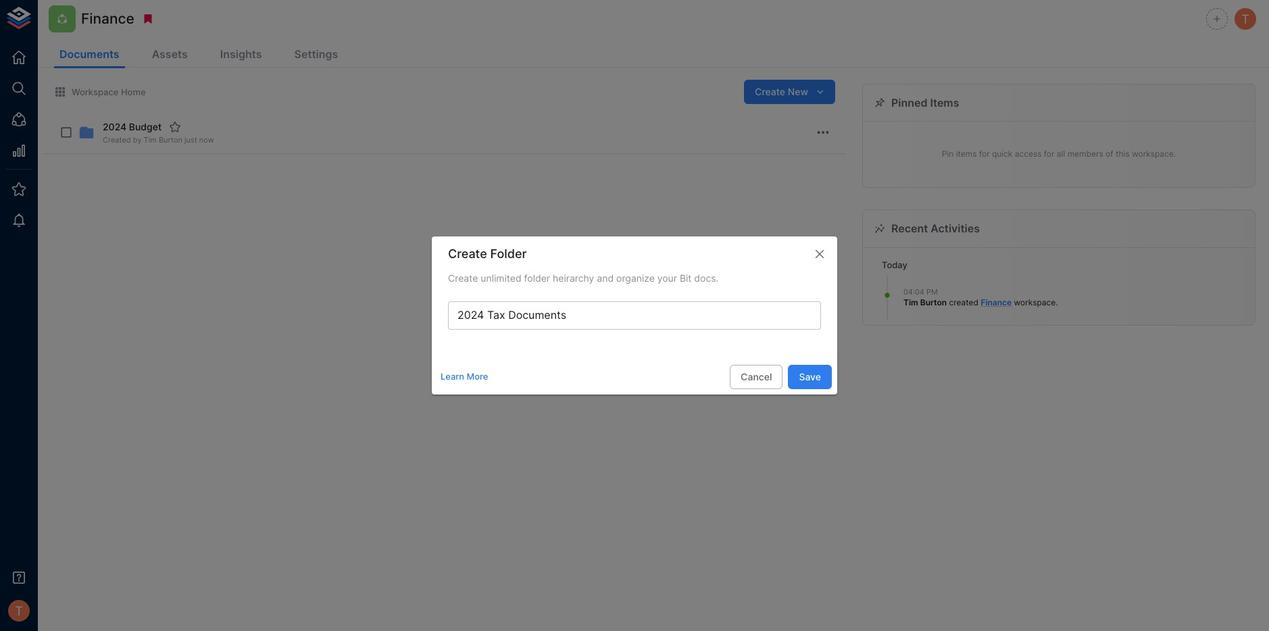 Task type: vqa. For each thing, say whether or not it's contained in the screenshot.
Marketing Team Link
no



Task type: locate. For each thing, give the bounding box(es) containing it.
1 vertical spatial t button
[[4, 596, 34, 626]]

.
[[1056, 298, 1058, 308]]

burton for just
[[159, 135, 182, 145]]

1 vertical spatial t
[[15, 604, 23, 618]]

create left folder
[[448, 247, 487, 261]]

1 vertical spatial create
[[448, 247, 487, 261]]

documents
[[59, 47, 119, 61]]

create down create folder
[[448, 272, 478, 284]]

create for create new
[[755, 86, 786, 97]]

1 horizontal spatial burton
[[921, 298, 947, 308]]

create for create folder
[[448, 247, 487, 261]]

burton
[[159, 135, 182, 145], [921, 298, 947, 308]]

items
[[930, 96, 960, 110]]

0 vertical spatial finance
[[81, 10, 134, 27]]

1 horizontal spatial for
[[1044, 149, 1055, 159]]

burton inside the 04:04 pm tim burton created finance workspace .
[[921, 298, 947, 308]]

for left all
[[1044, 149, 1055, 159]]

1 horizontal spatial finance
[[981, 298, 1012, 308]]

more
[[467, 371, 488, 382]]

t button
[[1233, 6, 1259, 32], [4, 596, 34, 626]]

of
[[1106, 149, 1114, 159]]

0 horizontal spatial for
[[979, 149, 990, 159]]

2 vertical spatial create
[[448, 272, 478, 284]]

all
[[1057, 149, 1066, 159]]

t
[[1242, 11, 1250, 26], [15, 604, 23, 618]]

workspace
[[1014, 298, 1056, 308]]

workspace home link
[[54, 86, 146, 98]]

1 vertical spatial tim
[[904, 298, 919, 308]]

0 horizontal spatial t
[[15, 604, 23, 618]]

finance up documents
[[81, 10, 134, 27]]

tim right by
[[144, 135, 157, 145]]

0 horizontal spatial tim
[[144, 135, 157, 145]]

recent activities
[[892, 222, 980, 235]]

folder
[[524, 272, 550, 284]]

1 for from the left
[[979, 149, 990, 159]]

by
[[133, 135, 142, 145]]

tim
[[144, 135, 157, 145], [904, 298, 919, 308]]

create
[[755, 86, 786, 97], [448, 247, 487, 261], [448, 272, 478, 284]]

burton for created
[[921, 298, 947, 308]]

1 vertical spatial finance
[[981, 298, 1012, 308]]

tim inside the 04:04 pm tim burton created finance workspace .
[[904, 298, 919, 308]]

items
[[956, 149, 977, 159]]

heirarchy
[[553, 272, 594, 284]]

1 horizontal spatial t button
[[1233, 6, 1259, 32]]

0 horizontal spatial burton
[[159, 135, 182, 145]]

0 vertical spatial tim
[[144, 135, 157, 145]]

save button
[[788, 365, 832, 389]]

for
[[979, 149, 990, 159], [1044, 149, 1055, 159]]

documents link
[[54, 42, 125, 68]]

0 vertical spatial burton
[[159, 135, 182, 145]]

0 horizontal spatial t button
[[4, 596, 34, 626]]

pin
[[942, 149, 954, 159]]

1 vertical spatial burton
[[921, 298, 947, 308]]

burton down favorite image
[[159, 135, 182, 145]]

0 horizontal spatial finance
[[81, 10, 134, 27]]

learn more
[[441, 371, 488, 382]]

workspace
[[72, 86, 119, 97]]

create inside button
[[755, 86, 786, 97]]

burton down pm
[[921, 298, 947, 308]]

0 vertical spatial create
[[755, 86, 786, 97]]

finance right created
[[981, 298, 1012, 308]]

pinned
[[892, 96, 928, 110]]

favorite image
[[169, 121, 181, 133]]

finance
[[81, 10, 134, 27], [981, 298, 1012, 308]]

tim for created
[[904, 298, 919, 308]]

for left quick on the right top
[[979, 149, 990, 159]]

1 horizontal spatial tim
[[904, 298, 919, 308]]

create new button
[[744, 80, 836, 104]]

workspace.
[[1132, 149, 1176, 159]]

folder
[[490, 247, 527, 261]]

0 vertical spatial t
[[1242, 11, 1250, 26]]

create left new
[[755, 86, 786, 97]]

save
[[799, 371, 821, 382]]

1 horizontal spatial t
[[1242, 11, 1250, 26]]

this
[[1116, 149, 1130, 159]]

0 vertical spatial t button
[[1233, 6, 1259, 32]]

2 for from the left
[[1044, 149, 1055, 159]]

create new
[[755, 86, 808, 97]]

tim down "04:04"
[[904, 298, 919, 308]]

insights
[[220, 47, 262, 61]]

now
[[199, 135, 214, 145]]



Task type: describe. For each thing, give the bounding box(es) containing it.
tim for just
[[144, 135, 157, 145]]

bit
[[680, 272, 692, 284]]

members
[[1068, 149, 1104, 159]]

access
[[1015, 149, 1042, 159]]

insights link
[[215, 42, 267, 68]]

today
[[882, 259, 908, 270]]

remove bookmark image
[[142, 13, 154, 25]]

activities
[[931, 222, 980, 235]]

just
[[185, 135, 197, 145]]

settings
[[294, 47, 338, 61]]

cancel
[[741, 371, 772, 382]]

t for t button to the top
[[1242, 11, 1250, 26]]

t for the bottom t button
[[15, 604, 23, 618]]

unlimited
[[481, 272, 522, 284]]

cancel button
[[730, 365, 783, 389]]

your
[[658, 272, 677, 284]]

pin items for quick access for all members of this workspace.
[[942, 149, 1176, 159]]

2024 budget
[[103, 121, 162, 133]]

create unlimited folder heirarchy and organize your bit docs.
[[448, 272, 719, 284]]

learn more button
[[437, 367, 492, 387]]

organize
[[617, 272, 655, 284]]

pinned items
[[892, 96, 960, 110]]

learn
[[441, 371, 464, 382]]

recent
[[892, 222, 928, 235]]

docs.
[[694, 272, 719, 284]]

workspace home
[[72, 86, 146, 97]]

created
[[949, 298, 979, 308]]

04:04
[[904, 287, 925, 297]]

new
[[788, 86, 808, 97]]

assets
[[152, 47, 188, 61]]

2024
[[103, 121, 127, 133]]

create folder
[[448, 247, 527, 261]]

finance inside the 04:04 pm tim burton created finance workspace .
[[981, 298, 1012, 308]]

assets link
[[146, 42, 193, 68]]

04:04 pm tim burton created finance workspace .
[[904, 287, 1058, 308]]

create for create unlimited folder heirarchy and organize your bit docs.
[[448, 272, 478, 284]]

pm
[[927, 287, 938, 297]]

settings link
[[289, 42, 344, 68]]

created by tim burton just now
[[103, 135, 214, 145]]

quick
[[992, 149, 1013, 159]]

budget
[[129, 121, 162, 133]]

create folder dialog
[[432, 237, 838, 395]]

created
[[103, 135, 131, 145]]

home
[[121, 86, 146, 97]]

and
[[597, 272, 614, 284]]

Folder Title text field
[[448, 301, 821, 330]]

finance link
[[981, 298, 1012, 308]]



